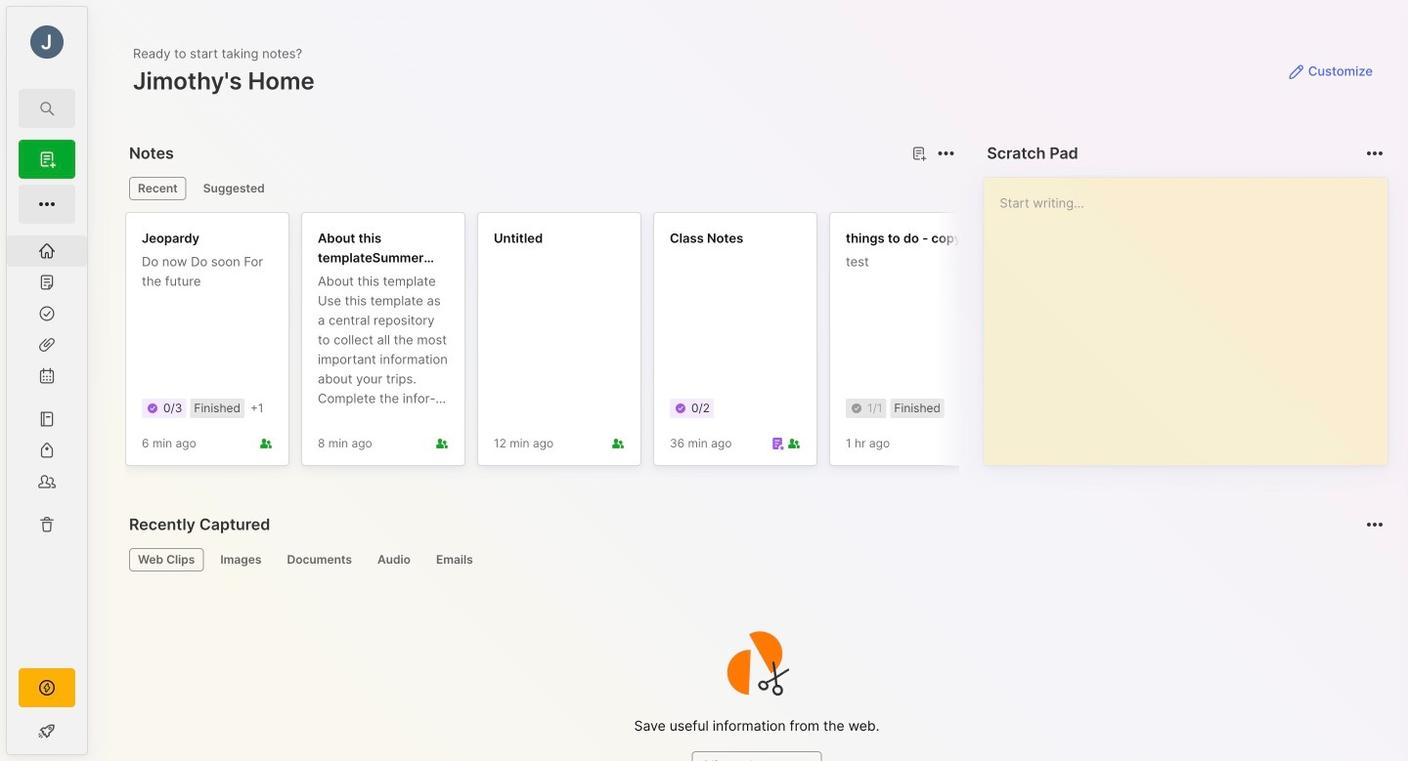 Task type: vqa. For each thing, say whether or not it's contained in the screenshot.
Start writing… text field
yes



Task type: describe. For each thing, give the bounding box(es) containing it.
1 more actions field from the left
[[932, 140, 960, 167]]

1 new note image from the top
[[35, 148, 59, 171]]

2 tab list from the top
[[129, 549, 1381, 572]]

main element
[[0, 0, 94, 762]]

account image
[[30, 25, 64, 59]]

more actions image for 1st 'more actions' field from right
[[1363, 142, 1387, 165]]

tree inside "main" element
[[7, 236, 87, 651]]

upgrade image
[[35, 677, 59, 700]]



Task type: locate. For each thing, give the bounding box(es) containing it.
More actions field
[[932, 140, 960, 167], [1361, 140, 1389, 167]]

row group
[[125, 212, 1408, 478]]

1 vertical spatial new note image
[[35, 193, 59, 216]]

new note image up home image
[[35, 193, 59, 216]]

1 more actions image from the left
[[934, 142, 958, 165]]

1 horizontal spatial more actions field
[[1361, 140, 1389, 167]]

2 new note image from the top
[[35, 193, 59, 216]]

new note image
[[35, 148, 59, 171], [35, 193, 59, 216]]

tab list
[[129, 177, 952, 200], [129, 549, 1381, 572]]

Start writing… text field
[[1000, 178, 1387, 450]]

more actions image for 2nd 'more actions' field from the right
[[934, 142, 958, 165]]

more actions image
[[934, 142, 958, 165], [1363, 142, 1387, 165]]

2 more actions image from the left
[[1363, 142, 1387, 165]]

0 vertical spatial new note image
[[35, 148, 59, 171]]

tree
[[7, 236, 87, 651]]

Help and Learning task checklist field
[[7, 716, 87, 747]]

1 tab list from the top
[[129, 177, 952, 200]]

edit search image
[[35, 97, 59, 120]]

new note image down edit search icon
[[35, 148, 59, 171]]

1 vertical spatial tab list
[[129, 549, 1381, 572]]

tab
[[129, 177, 187, 200], [194, 177, 274, 200], [129, 549, 204, 572], [212, 549, 270, 572], [278, 549, 361, 572], [369, 549, 420, 572], [427, 549, 482, 572]]

0 horizontal spatial more actions image
[[934, 142, 958, 165]]

Account field
[[7, 22, 87, 62]]

0 horizontal spatial more actions field
[[932, 140, 960, 167]]

0 vertical spatial tab list
[[129, 177, 952, 200]]

1 horizontal spatial more actions image
[[1363, 142, 1387, 165]]

click to expand image
[[86, 726, 100, 749]]

home image
[[37, 242, 57, 261]]

2 more actions field from the left
[[1361, 140, 1389, 167]]



